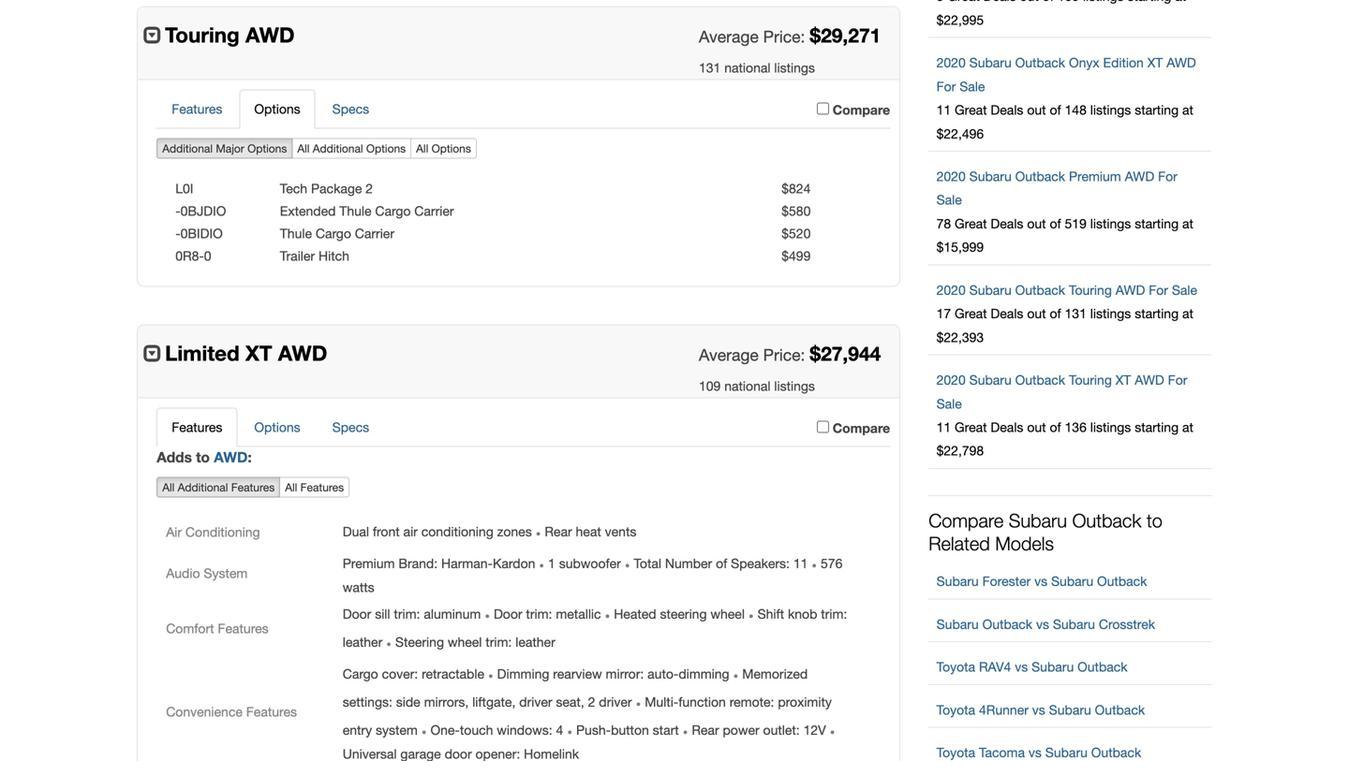 Task type: describe. For each thing, give the bounding box(es) containing it.
features up 'additional major options' button
[[172, 101, 222, 116]]

· left total
[[625, 553, 630, 576]]

at inside the 2020 subaru outback onyx edition xt awd for sale 11 great deals out of 148 listings starting at $22,496
[[1182, 102, 1194, 118]]

great inside the 2020 subaru outback onyx edition xt awd for sale 11 great deals out of 148 listings starting at $22,496
[[955, 102, 987, 118]]

toyota tacoma vs subaru outback link
[[937, 746, 1141, 761]]

subaru forester vs subaru outback
[[937, 574, 1147, 589]]

major
[[216, 142, 244, 155]]

2020 for 2020 subaru outback touring awd for sale
[[937, 282, 966, 298]]

$580
[[782, 203, 811, 219]]

seat
[[556, 695, 581, 710]]

11 inside premium brand: harman-kardon · 1 subwoofer · total number of speakers: 11 ·
[[793, 556, 808, 572]]

vs for 4runner
[[1032, 703, 1045, 718]]

2020 subaru outback touring xt awd for sale link
[[937, 373, 1188, 412]]

premium inside 2020 subaru outback premium awd for sale 78 great deals out of 519 listings starting at $15,999
[[1069, 169, 1121, 184]]

11 inside the 2020 subaru outback onyx edition xt awd for sale 11 great deals out of 148 listings starting at $22,496
[[937, 102, 951, 118]]

-0bidio
[[175, 226, 223, 241]]

outback inside the compare subaru outback to related models
[[1072, 510, 1142, 532]]

push-
[[576, 723, 611, 738]]

vs for rav4
[[1015, 660, 1028, 675]]

0 vertical spatial touring
[[165, 22, 240, 47]]

trim: left metallic
[[526, 607, 552, 622]]

deals inside 2020 subaru outback premium awd for sale 78 great deals out of 519 listings starting at $15,999
[[991, 216, 1024, 231]]

78
[[937, 216, 951, 231]]

tab panel for touring awd
[[157, 129, 890, 267]]

convenience
[[166, 704, 243, 720]]

for inside 2020 subaru outback premium awd for sale 78 great deals out of 519 listings starting at $15,999
[[1158, 169, 1178, 184]]

number
[[665, 556, 712, 572]]

compare subaru outback to related models
[[929, 510, 1163, 555]]

conditioning
[[185, 524, 260, 540]]

options link for awd
[[239, 89, 315, 129]]

starting inside 2020 subaru outback premium awd for sale 78 great deals out of 519 listings starting at $15,999
[[1135, 216, 1179, 231]]

trailer hitch
[[280, 248, 349, 264]]

features link for limited xt awd
[[157, 408, 237, 447]]

listings inside the 2020 subaru outback onyx edition xt awd for sale 11 great deals out of 148 listings starting at $22,496
[[1090, 102, 1131, 118]]

brand:
[[399, 556, 438, 572]]

awd inside 2020 subaru outback premium awd for sale 78 great deals out of 519 listings starting at $15,999
[[1125, 169, 1155, 184]]

· right 4
[[567, 719, 573, 743]]

average for touring awd
[[699, 27, 759, 46]]

· one-touch windows: 4 · push-button start · rear power outlet: 12v ·
[[421, 719, 835, 743]]

tab list for touring awd
[[157, 89, 890, 129]]

2020 for 2020 subaru outback touring xt awd for sale
[[937, 373, 966, 388]]

1 leather from the left
[[343, 635, 383, 650]]

of inside the 2020 subaru outback onyx edition xt awd for sale 11 great deals out of 148 listings starting at $22,496
[[1050, 102, 1061, 118]]

listings inside 2020 subaru outback touring awd for sale 17 great deals out of 131 listings starting at $22,393
[[1090, 306, 1131, 321]]

$824
[[782, 181, 811, 196]]

xt inside 2020 subaru outback touring xt awd for sale 11 great deals out of 136 listings starting at $22,798
[[1116, 373, 1131, 388]]

· right "start"
[[683, 719, 688, 743]]

trailer
[[280, 248, 315, 264]]

all for all options
[[416, 142, 428, 155]]

watts
[[343, 580, 374, 595]]

out inside 2020 subaru outback touring awd for sale 17 great deals out of 131 listings starting at $22,393
[[1027, 306, 1046, 321]]

awd inside the 2020 subaru outback onyx edition xt awd for sale 11 great deals out of 148 listings starting at $22,496
[[1167, 55, 1196, 70]]

0 horizontal spatial to
[[196, 449, 210, 466]]

toyota rav4 vs subaru outback link
[[937, 660, 1128, 675]]

1 vertical spatial cargo
[[316, 226, 351, 241]]

131 inside 2020 subaru outback touring awd for sale 17 great deals out of 131 listings starting at $22,393
[[1065, 306, 1087, 321]]

limited
[[165, 340, 240, 366]]

limited xt awd
[[165, 340, 327, 366]]

0bjdio
[[180, 203, 226, 219]]

national for limited xt awd
[[724, 378, 771, 394]]

conditioning
[[421, 524, 494, 540]]

features inside all additional features button
[[231, 481, 275, 494]]

· left 1
[[539, 553, 545, 576]]

harman-
[[441, 556, 493, 572]]

for inside 2020 subaru outback touring xt awd for sale 11 great deals out of 136 listings starting at $22,798
[[1168, 373, 1188, 388]]

speakers:
[[731, 556, 790, 572]]

models
[[995, 533, 1054, 555]]

· left one-
[[421, 719, 427, 743]]

sale inside 2020 subaru outback touring awd for sale 17 great deals out of 131 listings starting at $22,393
[[1172, 282, 1197, 298]]

all features button
[[279, 477, 350, 498]]

109
[[699, 378, 721, 394]]

outback inside the 2020 subaru outback onyx edition xt awd for sale 11 great deals out of 148 listings starting at $22,496
[[1015, 55, 1065, 70]]

tech package 2
[[280, 181, 373, 196]]

· right 12v on the bottom right
[[830, 719, 835, 743]]

features up adds to awd :
[[172, 420, 222, 435]]

price: for touring awd
[[763, 27, 805, 46]]

compare for touring awd
[[833, 102, 890, 117]]

2 , from the left
[[512, 695, 516, 710]]

all options button
[[411, 138, 477, 159]]

knob
[[788, 607, 817, 622]]

button
[[611, 723, 649, 738]]

adds
[[157, 449, 192, 466]]

vs for tacoma
[[1029, 746, 1042, 761]]

leather inside · steering wheel trim: leather
[[516, 635, 555, 650]]

features right the convenience
[[246, 704, 297, 720]]

at inside 2020 subaru outback touring awd for sale 17 great deals out of 131 listings starting at $22,393
[[1182, 306, 1194, 321]]

extended
[[280, 203, 336, 219]]

outback inside 2020 subaru outback touring awd for sale 17 great deals out of 131 listings starting at $22,393
[[1015, 282, 1065, 298]]

liftgate
[[472, 695, 512, 710]]

subaru inside 2020 subaru outback touring awd for sale 17 great deals out of 131 listings starting at $22,393
[[969, 282, 1012, 298]]

· left heated
[[605, 603, 610, 627]]

shift
[[758, 607, 784, 622]]

starting inside the 2020 subaru outback onyx edition xt awd for sale 11 great deals out of 148 listings starting at $22,496
[[1135, 102, 1179, 118]]

subwoofer
[[559, 556, 621, 572]]

· up · steering wheel trim: leather
[[485, 603, 490, 627]]

of inside 2020 subaru outback premium awd for sale 78 great deals out of 519 listings starting at $15,999
[[1050, 216, 1061, 231]]

remote:
[[730, 695, 774, 710]]

zones
[[497, 524, 532, 540]]

premium brand: harman-kardon · 1 subwoofer · total number of speakers: 11 ·
[[343, 553, 817, 576]]

out inside the 2020 subaru outback onyx edition xt awd for sale 11 great deals out of 148 listings starting at $22,496
[[1027, 102, 1046, 118]]

vents
[[605, 524, 637, 540]]

0r8-
[[175, 248, 204, 264]]

touring for 2020 subaru outback touring awd for sale
[[1069, 282, 1112, 298]]

features right comfort
[[218, 621, 269, 636]]

for inside the 2020 subaru outback onyx edition xt awd for sale 11 great deals out of 148 listings starting at $22,496
[[937, 79, 956, 94]]

touring awd
[[165, 22, 295, 47]]

air conditioning
[[166, 524, 260, 540]]

out inside 2020 subaru outback touring xt awd for sale 11 great deals out of 136 listings starting at $22,798
[[1027, 420, 1046, 435]]

listings down average price: $27,944
[[774, 378, 815, 394]]

awd inside 2020 subaru outback touring awd for sale 17 great deals out of 131 listings starting at $22,393
[[1116, 282, 1145, 298]]

toyota rav4 vs subaru outback
[[937, 660, 1128, 675]]

subaru inside 2020 subaru outback premium awd for sale 78 great deals out of 519 listings starting at $15,999
[[969, 169, 1012, 184]]

national for touring awd
[[724, 60, 771, 75]]

shift knob trim:
[[758, 607, 847, 622]]

deals inside 2020 subaru outback touring awd for sale 17 great deals out of 131 listings starting at $22,393
[[991, 306, 1024, 321]]

heated
[[614, 607, 656, 622]]

additional up l0i
[[162, 142, 213, 155]]

$27,944
[[810, 342, 881, 365]]

out inside 2020 subaru outback premium awd for sale 78 great deals out of 519 listings starting at $15,999
[[1027, 216, 1046, 231]]

tech
[[280, 181, 307, 196]]

all options
[[416, 142, 471, 155]]

all for all additional features
[[162, 481, 175, 494]]

576
[[821, 556, 843, 572]]

comfort
[[166, 621, 214, 636]]

1
[[548, 556, 555, 572]]

additional for all additional options
[[313, 142, 363, 155]]

to inside the compare subaru outback to related models
[[1147, 510, 1163, 532]]

outback inside 2020 subaru outback premium awd for sale 78 great deals out of 519 listings starting at $15,999
[[1015, 169, 1065, 184]]

of inside 2020 subaru outback touring awd for sale 17 great deals out of 131 listings starting at $22,393
[[1050, 306, 1061, 321]]

· right dimming
[[733, 663, 739, 687]]

0
[[204, 248, 211, 264]]

side mirrors , liftgate , driver seat , 2 driver
[[396, 695, 632, 710]]

average price: $29,271
[[699, 23, 881, 47]]

memorized
[[742, 667, 808, 682]]

front
[[373, 524, 400, 540]]

total
[[634, 556, 661, 572]]

rear inside '· one-touch windows: 4 · push-button start · rear power outlet: 12v ·'
[[692, 723, 719, 738]]

toyota 4runner vs subaru outback link
[[937, 703, 1145, 718]]

edition
[[1103, 55, 1144, 70]]

outlet:
[[763, 723, 800, 738]]

specs for touring awd
[[332, 101, 369, 116]]

starting inside 2020 subaru outback touring awd for sale 17 great deals out of 131 listings starting at $22,393
[[1135, 306, 1179, 321]]

onyx
[[1069, 55, 1100, 70]]

2020 subaru outback premium awd for sale 78 great deals out of 519 listings starting at $15,999
[[937, 169, 1194, 255]]

1 door from the left
[[343, 607, 371, 622]]

awd link
[[214, 449, 248, 466]]

subaru inside 2020 subaru outback touring xt awd for sale 11 great deals out of 136 listings starting at $22,798
[[969, 373, 1012, 388]]

outback inside 2020 subaru outback touring xt awd for sale 11 great deals out of 136 listings starting at $22,798
[[1015, 373, 1065, 388]]

0 horizontal spatial xt
[[245, 340, 272, 366]]

tab panel for limited xt awd
[[157, 447, 890, 762]]

comfort features
[[166, 621, 269, 636]]

package
[[311, 181, 362, 196]]

metallic
[[556, 607, 601, 622]]



Task type: locate. For each thing, give the bounding box(es) containing it.
4 great from the top
[[955, 420, 987, 435]]

2 - from the top
[[175, 226, 181, 241]]

· up liftgate
[[488, 663, 494, 687]]

options link for xt
[[239, 408, 315, 447]]

1 vertical spatial to
[[1147, 510, 1163, 532]]

average up the '131 national listings'
[[699, 27, 759, 46]]

2 average from the top
[[699, 346, 759, 364]]

1 options link from the top
[[239, 89, 315, 129]]

2 great from the top
[[955, 216, 987, 231]]

2 at from the top
[[1182, 216, 1194, 231]]

1 2020 from the top
[[937, 55, 966, 70]]

deals inside 2020 subaru outback touring xt awd for sale 11 great deals out of 136 listings starting at $22,798
[[991, 420, 1024, 435]]

door
[[343, 607, 371, 622], [494, 607, 522, 622]]

awd
[[245, 22, 295, 47], [1167, 55, 1196, 70], [1125, 169, 1155, 184], [1116, 282, 1145, 298], [278, 340, 327, 366], [1135, 373, 1164, 388], [214, 449, 248, 466]]

out down 2020 subaru outback touring awd for sale link
[[1027, 306, 1046, 321]]

2020 for 2020 subaru outback premium awd for sale
[[937, 169, 966, 184]]

· right zones
[[536, 521, 541, 544]]

0 horizontal spatial 2
[[366, 181, 373, 196]]

4 deals from the top
[[991, 420, 1024, 435]]

features link up adds to awd :
[[157, 408, 237, 447]]

proximity entry system
[[343, 695, 832, 738]]

features inside all features "button"
[[300, 481, 344, 494]]

deals right the 17
[[991, 306, 1024, 321]]

136
[[1065, 420, 1087, 435]]

2 tab panel from the top
[[157, 447, 890, 762]]

1 vertical spatial features link
[[157, 408, 237, 447]]

0 vertical spatial thule
[[339, 203, 372, 219]]

specs for limited xt awd
[[332, 420, 369, 435]]

1 vertical spatial national
[[724, 378, 771, 394]]

all inside button
[[162, 481, 175, 494]]

2 vertical spatial cargo
[[343, 667, 378, 682]]

at
[[1182, 102, 1194, 118], [1182, 216, 1194, 231], [1182, 306, 1194, 321], [1182, 420, 1194, 435]]

great up $22,496 at the right of page
[[955, 102, 987, 118]]

forester
[[983, 574, 1031, 589]]

vs for outback
[[1036, 617, 1049, 632]]

1 vertical spatial tab panel
[[157, 447, 890, 762]]

0 vertical spatial specs link
[[317, 89, 384, 129]]

1 tab panel from the top
[[157, 129, 890, 267]]

xt down 2020 subaru outback touring awd for sale 17 great deals out of 131 listings starting at $22,393
[[1116, 373, 1131, 388]]

memorized settings:
[[343, 667, 808, 710]]

wheel inside · steering wheel trim: leather
[[448, 635, 482, 650]]

toyota for toyota 4runner vs subaru outback
[[937, 703, 975, 718]]

premium up 519
[[1069, 169, 1121, 184]]

0 vertical spatial xt
[[1148, 55, 1163, 70]]

3 deals from the top
[[991, 306, 1024, 321]]

1 starting from the top
[[1135, 102, 1179, 118]]

2 vertical spatial 11
[[793, 556, 808, 572]]

collapse down image left limited
[[144, 344, 162, 363]]

average inside the average price: $29,271
[[699, 27, 759, 46]]

1 vertical spatial average
[[699, 346, 759, 364]]

touch
[[460, 723, 493, 738]]

cargo up thule cargo carrier
[[375, 203, 411, 219]]

all
[[297, 142, 310, 155], [416, 142, 428, 155], [162, 481, 175, 494], [285, 481, 297, 494]]

1 vertical spatial options link
[[239, 408, 315, 447]]

touring inside 2020 subaru outback touring xt awd for sale 11 great deals out of 136 listings starting at $22,798
[[1069, 373, 1112, 388]]

of inside premium brand: harman-kardon · 1 subwoofer · total number of speakers: 11 ·
[[716, 556, 727, 572]]

11 up $22,496 at the right of page
[[937, 102, 951, 118]]

trim: inside · steering wheel trim: leather
[[486, 635, 512, 650]]

tab panel containing ·
[[157, 447, 890, 762]]

awd inside 2020 subaru outback touring xt awd for sale 11 great deals out of 136 listings starting at $22,798
[[1135, 373, 1164, 388]]

to
[[196, 449, 210, 466], [1147, 510, 1163, 532]]

features down :
[[231, 481, 275, 494]]

at inside 2020 subaru outback touring xt awd for sale 11 great deals out of 136 listings starting at $22,798
[[1182, 420, 1194, 435]]

features
[[172, 101, 222, 116], [172, 420, 222, 435], [231, 481, 275, 494], [300, 481, 344, 494], [218, 621, 269, 636], [246, 704, 297, 720]]

cargo up settings:
[[343, 667, 378, 682]]

dimming
[[679, 667, 729, 682]]

1 features link from the top
[[157, 89, 237, 129]]

toyota for toyota rav4 vs subaru outback
[[937, 660, 975, 675]]

all additional features button
[[157, 477, 280, 498]]

1 vertical spatial thule
[[280, 226, 312, 241]]

1 at from the top
[[1182, 102, 1194, 118]]

specs link up all additional options button
[[317, 89, 384, 129]]

specs up all features "button"
[[332, 420, 369, 435]]

one-
[[431, 723, 460, 738]]

cargo inside cargo cover: retractable · dimming rearview mirror: auto-dimming ·
[[343, 667, 378, 682]]

:
[[248, 449, 252, 466]]

outback
[[1015, 55, 1065, 70], [1015, 169, 1065, 184], [1015, 282, 1065, 298], [1015, 373, 1065, 388], [1072, 510, 1142, 532], [1097, 574, 1147, 589], [983, 617, 1033, 632], [1078, 660, 1128, 675], [1095, 703, 1145, 718], [1091, 746, 1141, 761]]

specs link for touring awd
[[317, 89, 384, 129]]

listings
[[774, 60, 815, 75], [1090, 102, 1131, 118], [1090, 216, 1131, 231], [1090, 306, 1131, 321], [774, 378, 815, 394], [1090, 420, 1131, 435]]

1 horizontal spatial to
[[1147, 510, 1163, 532]]

thule cargo carrier
[[280, 226, 394, 241]]

dual front air conditioning zones · rear heat vents
[[343, 521, 637, 544]]

starting down 2020 subaru outback touring awd for sale link
[[1135, 306, 1179, 321]]

Compare checkbox
[[817, 102, 829, 115]]

2 right seat
[[588, 695, 595, 710]]

tab panel containing l0i
[[157, 129, 890, 267]]

$22,393
[[937, 330, 984, 345]]

vs right the forester
[[1034, 574, 1048, 589]]

1 horizontal spatial ,
[[512, 695, 516, 710]]

listings right 519
[[1090, 216, 1131, 231]]

0 horizontal spatial thule
[[280, 226, 312, 241]]

out left 519
[[1027, 216, 1046, 231]]

1 vertical spatial wheel
[[448, 635, 482, 650]]

collapse down image for touring awd
[[144, 26, 162, 44]]

1 , from the left
[[465, 695, 469, 710]]

dual
[[343, 524, 369, 540]]

1 horizontal spatial xt
[[1116, 373, 1131, 388]]

0 horizontal spatial wheel
[[448, 635, 482, 650]]

average inside average price: $27,944
[[699, 346, 759, 364]]

great inside 2020 subaru outback touring awd for sale 17 great deals out of 131 listings starting at $22,393
[[955, 306, 987, 321]]

options link up :
[[239, 408, 315, 447]]

1 horizontal spatial rear
[[692, 723, 719, 738]]

0 vertical spatial premium
[[1069, 169, 1121, 184]]

system
[[204, 566, 248, 581]]

price: up the '131 national listings'
[[763, 27, 805, 46]]

windows:
[[497, 723, 552, 738]]

starting right 519
[[1135, 216, 1179, 231]]

door left the sill
[[343, 607, 371, 622]]

vs for forester
[[1034, 574, 1048, 589]]

thule up trailer at the top
[[280, 226, 312, 241]]

listings inside 2020 subaru outback premium awd for sale 78 great deals out of 519 listings starting at $15,999
[[1090, 216, 1131, 231]]

start
[[653, 723, 679, 738]]

2020 subaru outback onyx edition xt awd for sale link
[[937, 55, 1196, 94]]

1 horizontal spatial leather
[[516, 635, 555, 650]]

subaru forester vs subaru outback link
[[937, 574, 1147, 589]]

1 collapse down image from the top
[[144, 26, 162, 44]]

1 vertical spatial toyota
[[937, 703, 975, 718]]

of right number
[[716, 556, 727, 572]]

auto-
[[648, 667, 679, 682]]

1 horizontal spatial carrier
[[414, 203, 454, 219]]

l0i
[[175, 181, 193, 196]]

1 vertical spatial touring
[[1069, 282, 1112, 298]]

specs link for limited xt awd
[[317, 408, 384, 447]]

1 horizontal spatial thule
[[339, 203, 372, 219]]

vs down subaru forester vs subaru outback
[[1036, 617, 1049, 632]]

1 vertical spatial tab list
[[157, 408, 890, 447]]

, down dimming
[[512, 695, 516, 710]]

rearview
[[553, 667, 602, 682]]

listings inside 2020 subaru outback touring xt awd for sale 11 great deals out of 136 listings starting at $22,798
[[1090, 420, 1131, 435]]

audio system
[[166, 566, 248, 581]]

out left 148
[[1027, 102, 1046, 118]]

starting down edition at the top of page
[[1135, 102, 1179, 118]]

wheel down aluminum
[[448, 635, 482, 650]]

0 horizontal spatial premium
[[343, 556, 395, 572]]

wheel left shift
[[711, 607, 745, 622]]

0 vertical spatial wheel
[[711, 607, 745, 622]]

specs up all additional options button
[[332, 101, 369, 116]]

for inside 2020 subaru outback touring awd for sale 17 great deals out of 131 listings starting at $22,393
[[1149, 282, 1168, 298]]

4 2020 from the top
[[937, 373, 966, 388]]

national right 109
[[724, 378, 771, 394]]

2 door from the left
[[494, 607, 522, 622]]

at inside 2020 subaru outback premium awd for sale 78 great deals out of 519 listings starting at $15,999
[[1182, 216, 1194, 231]]

519
[[1065, 216, 1087, 231]]

wheel inside 'door sill trim: aluminum · door trim: metallic · heated steering wheel ·'
[[711, 607, 745, 622]]

2 tab list from the top
[[157, 408, 890, 447]]

· down the sill
[[386, 631, 392, 655]]

additional inside button
[[178, 481, 228, 494]]

0 vertical spatial tab list
[[157, 89, 890, 129]]

cargo up hitch on the top left of page
[[316, 226, 351, 241]]

2020 up the 17
[[937, 282, 966, 298]]

all for all additional options
[[297, 142, 310, 155]]

price: for limited xt awd
[[763, 346, 805, 364]]

average for limited xt awd
[[699, 346, 759, 364]]

average
[[699, 27, 759, 46], [699, 346, 759, 364]]

touring inside 2020 subaru outback touring awd for sale 17 great deals out of 131 listings starting at $22,393
[[1069, 282, 1112, 298]]

0 vertical spatial tab panel
[[157, 129, 890, 267]]

$520
[[782, 226, 811, 241]]

retractable
[[422, 667, 484, 682]]

crosstrek
[[1099, 617, 1155, 632]]

3 , from the left
[[581, 695, 584, 710]]

great inside 2020 subaru outback premium awd for sale 78 great deals out of 519 listings starting at $15,999
[[955, 216, 987, 231]]

additional for all additional features
[[178, 481, 228, 494]]

12v
[[804, 723, 826, 738]]

0 horizontal spatial door
[[343, 607, 371, 622]]

0bidio
[[180, 226, 223, 241]]

premium inside premium brand: harman-kardon · 1 subwoofer · total number of speakers: 11 ·
[[343, 556, 395, 572]]

2 price: from the top
[[763, 346, 805, 364]]

- down l0i
[[175, 203, 181, 219]]

rear inside dual front air conditioning zones · rear heat vents
[[545, 524, 572, 540]]

all inside "button"
[[285, 481, 297, 494]]

0 vertical spatial 131
[[699, 60, 721, 75]]

adds to awd :
[[157, 449, 252, 466]]

toyota 4runner vs subaru outback
[[937, 703, 1145, 718]]

specs
[[332, 101, 369, 116], [332, 420, 369, 435]]

of left 519
[[1050, 216, 1061, 231]]

2020 inside 2020 subaru outback premium awd for sale 78 great deals out of 519 listings starting at $15,999
[[937, 169, 966, 184]]

additional down adds to awd :
[[178, 481, 228, 494]]

carrier down all options button in the top of the page
[[414, 203, 454, 219]]

0 vertical spatial options link
[[239, 89, 315, 129]]

xt inside the 2020 subaru outback onyx edition xt awd for sale 11 great deals out of 148 listings starting at $22,496
[[1148, 55, 1163, 70]]

3 toyota from the top
[[937, 746, 975, 761]]

3 great from the top
[[955, 306, 987, 321]]

2020 for 2020 subaru outback onyx edition xt awd for sale
[[937, 55, 966, 70]]

576 watts
[[343, 556, 843, 595]]

$22,798
[[937, 443, 984, 459]]

tab panel
[[157, 129, 890, 267], [157, 447, 890, 762]]

extended thule cargo carrier
[[280, 203, 454, 219]]

sale inside 2020 subaru outback premium awd for sale 78 great deals out of 519 listings starting at $15,999
[[937, 192, 962, 208]]

toyota left rav4
[[937, 660, 975, 675]]

thule
[[339, 203, 372, 219], [280, 226, 312, 241]]

2020 down $22,496 at the right of page
[[937, 169, 966, 184]]

xt right edition at the top of page
[[1148, 55, 1163, 70]]

0 horizontal spatial ,
[[465, 695, 469, 710]]

1 vertical spatial rear
[[692, 723, 719, 738]]

2 out from the top
[[1027, 216, 1046, 231]]

premium
[[1069, 169, 1121, 184], [343, 556, 395, 572]]

steering
[[395, 635, 444, 650]]

out left 136
[[1027, 420, 1046, 435]]

of down 2020 subaru outback touring awd for sale link
[[1050, 306, 1061, 321]]

mirror:
[[606, 667, 644, 682]]

1 vertical spatial specs
[[332, 420, 369, 435]]

features up dual
[[300, 481, 344, 494]]

2 vertical spatial touring
[[1069, 373, 1112, 388]]

2 specs link from the top
[[317, 408, 384, 447]]

2 horizontal spatial xt
[[1148, 55, 1163, 70]]

2 collapse down image from the top
[[144, 344, 162, 363]]

11 left 576
[[793, 556, 808, 572]]

1 vertical spatial specs link
[[317, 408, 384, 447]]

tab list
[[157, 89, 890, 129], [157, 408, 890, 447]]

touring for 2020 subaru outback touring xt awd for sale
[[1069, 373, 1112, 388]]

1 vertical spatial 2
[[588, 695, 595, 710]]

- for 0bjdio
[[175, 203, 181, 219]]

average price: $27,944
[[699, 342, 881, 365]]

Compare checkbox
[[817, 421, 829, 433]]

compare inside the compare subaru outback to related models
[[929, 510, 1004, 532]]

listings right 136
[[1090, 420, 1131, 435]]

cargo cover: retractable · dimming rearview mirror: auto-dimming ·
[[343, 663, 739, 687]]

deals down 2020 subaru outback premium awd for sale link
[[991, 216, 1024, 231]]

cargo
[[375, 203, 411, 219], [316, 226, 351, 241], [343, 667, 378, 682]]

1 vertical spatial collapse down image
[[144, 344, 162, 363]]

carrier
[[414, 203, 454, 219], [355, 226, 394, 241]]

2 up 'extended thule cargo carrier'
[[366, 181, 373, 196]]

, down rearview
[[581, 695, 584, 710]]

1 vertical spatial compare
[[833, 421, 890, 436]]

1 price: from the top
[[763, 27, 805, 46]]

1 tab list from the top
[[157, 89, 890, 129]]

4
[[556, 723, 563, 738]]

xt right limited
[[245, 340, 272, 366]]

deals down 2020 subaru outback touring xt awd for sale link
[[991, 420, 1024, 435]]

$29,271
[[810, 23, 881, 47]]

compare right compare option
[[833, 421, 890, 436]]

4 out from the top
[[1027, 420, 1046, 435]]

1 horizontal spatial wheel
[[711, 607, 745, 622]]

price: inside average price: $27,944
[[763, 346, 805, 364]]

aluminum
[[424, 607, 481, 622]]

subaru outback vs subaru crosstrek link
[[937, 617, 1155, 632]]

all for all features
[[285, 481, 297, 494]]

driver down cargo cover: retractable · dimming rearview mirror: auto-dimming ·
[[519, 695, 552, 710]]

compare for limited xt awd
[[833, 421, 890, 436]]

sale inside 2020 subaru outback touring xt awd for sale 11 great deals out of 136 listings starting at $22,798
[[937, 396, 962, 412]]

deals
[[991, 102, 1024, 118], [991, 216, 1024, 231], [991, 306, 1024, 321], [991, 420, 1024, 435]]

0 vertical spatial carrier
[[414, 203, 454, 219]]

price: inside the average price: $29,271
[[763, 27, 805, 46]]

0 vertical spatial average
[[699, 27, 759, 46]]

2 deals from the top
[[991, 216, 1024, 231]]

all right all additional options button
[[416, 142, 428, 155]]

compare
[[833, 102, 890, 117], [833, 421, 890, 436], [929, 510, 1004, 532]]

0 vertical spatial price:
[[763, 27, 805, 46]]

2 2020 from the top
[[937, 169, 966, 184]]

subaru inside the compare subaru outback to related models
[[1009, 510, 1067, 532]]

1 horizontal spatial driver
[[599, 695, 632, 710]]

dimming
[[497, 667, 549, 682]]

carrier down 'extended thule cargo carrier'
[[355, 226, 394, 241]]

2 vertical spatial toyota
[[937, 746, 975, 761]]

0 vertical spatial features link
[[157, 89, 237, 129]]

2 features link from the top
[[157, 408, 237, 447]]

3 out from the top
[[1027, 306, 1046, 321]]

0 vertical spatial collapse down image
[[144, 26, 162, 44]]

1 specs link from the top
[[317, 89, 384, 129]]

0 vertical spatial specs
[[332, 101, 369, 116]]

premium up watts
[[343, 556, 395, 572]]

additional major options button
[[157, 138, 293, 159]]

rear left heat
[[545, 524, 572, 540]]

proximity
[[778, 695, 832, 710]]

1 vertical spatial 131
[[1065, 306, 1087, 321]]

trim: right the sill
[[394, 607, 420, 622]]

, left liftgate
[[465, 695, 469, 710]]

0 horizontal spatial 131
[[699, 60, 721, 75]]

touring
[[165, 22, 240, 47], [1069, 282, 1112, 298], [1069, 373, 1112, 388]]

131
[[699, 60, 721, 75], [1065, 306, 1087, 321]]

audio
[[166, 566, 200, 581]]

0 vertical spatial to
[[196, 449, 210, 466]]

4runner
[[979, 703, 1029, 718]]

0 vertical spatial national
[[724, 60, 771, 75]]

1 horizontal spatial 2
[[588, 695, 595, 710]]

toyota
[[937, 660, 975, 675], [937, 703, 975, 718], [937, 746, 975, 761]]

thule up thule cargo carrier
[[339, 203, 372, 219]]

0 vertical spatial cargo
[[375, 203, 411, 219]]

collapse down image
[[144, 26, 162, 44], [144, 344, 162, 363]]

0 vertical spatial compare
[[833, 102, 890, 117]]

features link up 'additional major options' button
[[157, 89, 237, 129]]

starting right 136
[[1135, 420, 1179, 435]]

· left multi-
[[636, 691, 641, 715]]

0 vertical spatial 2
[[366, 181, 373, 196]]

· left shift
[[748, 603, 754, 627]]

leather down the sill
[[343, 635, 383, 650]]

1 out from the top
[[1027, 102, 1046, 118]]

2 vertical spatial xt
[[1116, 373, 1131, 388]]

131 down the average price: $29,271
[[699, 60, 721, 75]]

compare right compare checkbox
[[833, 102, 890, 117]]

power
[[723, 723, 760, 738]]

all additional options
[[297, 142, 406, 155]]

1 vertical spatial premium
[[343, 556, 395, 572]]

1 vertical spatial xt
[[245, 340, 272, 366]]

sale
[[960, 79, 985, 94], [937, 192, 962, 208], [1172, 282, 1197, 298], [937, 396, 962, 412]]

collapse down image left 'touring awd'
[[144, 26, 162, 44]]

all right all additional features button
[[285, 481, 297, 494]]

sale inside the 2020 subaru outback onyx edition xt awd for sale 11 great deals out of 148 listings starting at $22,496
[[960, 79, 985, 94]]

listings down the average price: $29,271
[[774, 60, 815, 75]]

0 vertical spatial toyota
[[937, 660, 975, 675]]

1 national from the top
[[724, 60, 771, 75]]

multi-
[[645, 695, 679, 710]]

2020 subaru outback touring awd for sale 17 great deals out of 131 listings starting at $22,393
[[937, 282, 1197, 345]]

1 vertical spatial 11
[[937, 420, 951, 435]]

,
[[465, 695, 469, 710], [512, 695, 516, 710], [581, 695, 584, 710]]

listings right 148
[[1090, 102, 1131, 118]]

tab list for limited xt awd
[[157, 408, 890, 447]]

starting
[[1135, 102, 1179, 118], [1135, 216, 1179, 231], [1135, 306, 1179, 321], [1135, 420, 1179, 435]]

2 specs from the top
[[332, 420, 369, 435]]

4 starting from the top
[[1135, 420, 1179, 435]]

$22,496
[[937, 126, 984, 141]]

3 2020 from the top
[[937, 282, 966, 298]]

cover:
[[382, 667, 418, 682]]

1 vertical spatial carrier
[[355, 226, 394, 241]]

subaru inside the 2020 subaru outback onyx edition xt awd for sale 11 great deals out of 148 listings starting at $22,496
[[969, 55, 1012, 70]]

0 vertical spatial 11
[[937, 102, 951, 118]]

1 driver from the left
[[519, 695, 552, 710]]

1 great from the top
[[955, 102, 987, 118]]

toyota for toyota tacoma vs subaru outback
[[937, 746, 975, 761]]

features link for touring awd
[[157, 89, 237, 129]]

national down the average price: $29,271
[[724, 60, 771, 75]]

1 horizontal spatial premium
[[1069, 169, 1121, 184]]

- up '0r8-'
[[175, 226, 181, 241]]

1 vertical spatial -
[[175, 226, 181, 241]]

1 deals from the top
[[991, 102, 1024, 118]]

0 horizontal spatial rear
[[545, 524, 572, 540]]

· left 576
[[812, 553, 817, 576]]

1 specs from the top
[[332, 101, 369, 116]]

great
[[955, 102, 987, 118], [955, 216, 987, 231], [955, 306, 987, 321], [955, 420, 987, 435]]

1 - from the top
[[175, 203, 181, 219]]

3 at from the top
[[1182, 306, 1194, 321]]

2 national from the top
[[724, 378, 771, 394]]

11 up $22,798
[[937, 420, 951, 435]]

tacoma
[[979, 746, 1025, 761]]

side
[[396, 695, 420, 710]]

2 leather from the left
[[516, 635, 555, 650]]

1 vertical spatial price:
[[763, 346, 805, 364]]

2020 inside the 2020 subaru outback onyx edition xt awd for sale 11 great deals out of 148 listings starting at $22,496
[[937, 55, 966, 70]]

1 average from the top
[[699, 27, 759, 46]]

2020 down $22,393
[[937, 373, 966, 388]]

entry
[[343, 723, 372, 738]]

great inside 2020 subaru outback touring xt awd for sale 11 great deals out of 136 listings starting at $22,798
[[955, 420, 987, 435]]

11 inside 2020 subaru outback touring xt awd for sale 11 great deals out of 136 listings starting at $22,798
[[937, 420, 951, 435]]

all down adds
[[162, 481, 175, 494]]

all features
[[285, 481, 344, 494]]

toyota left tacoma
[[937, 746, 975, 761]]

2020 subaru outback onyx edition xt awd for sale 11 great deals out of 148 listings starting at $22,496
[[937, 55, 1196, 141]]

131 down 2020 subaru outback touring awd for sale link
[[1065, 306, 1087, 321]]

4 at from the top
[[1182, 420, 1194, 435]]

starting inside 2020 subaru outback touring xt awd for sale 11 great deals out of 136 listings starting at $22,798
[[1135, 420, 1179, 435]]

0 vertical spatial rear
[[545, 524, 572, 540]]

2 toyota from the top
[[937, 703, 975, 718]]

1 horizontal spatial 131
[[1065, 306, 1087, 321]]

leather down 'door sill trim: aluminum · door trim: metallic · heated steering wheel ·'
[[516, 635, 555, 650]]

2020 inside 2020 subaru outback touring awd for sale 17 great deals out of 131 listings starting at $22,393
[[937, 282, 966, 298]]

0 horizontal spatial driver
[[519, 695, 552, 710]]

deals inside the 2020 subaru outback onyx edition xt awd for sale 11 great deals out of 148 listings starting at $22,496
[[991, 102, 1024, 118]]

2020 down $22,995
[[937, 55, 966, 70]]

1 horizontal spatial door
[[494, 607, 522, 622]]

collapse down image for limited xt awd
[[144, 344, 162, 363]]

· steering wheel trim: leather
[[386, 631, 555, 655]]

2 vertical spatial compare
[[929, 510, 1004, 532]]

2020 inside 2020 subaru outback touring xt awd for sale 11 great deals out of 136 listings starting at $22,798
[[937, 373, 966, 388]]

0 horizontal spatial carrier
[[355, 226, 394, 241]]

- for 0bidio
[[175, 226, 181, 241]]

2 horizontal spatial ,
[[581, 695, 584, 710]]

rear down function
[[692, 723, 719, 738]]

2 driver from the left
[[599, 695, 632, 710]]

trim: right knob
[[821, 607, 847, 622]]

2 options link from the top
[[239, 408, 315, 447]]

options link
[[239, 89, 315, 129], [239, 408, 315, 447]]

of left 136
[[1050, 420, 1061, 435]]

0 horizontal spatial leather
[[343, 635, 383, 650]]

of inside 2020 subaru outback touring xt awd for sale 11 great deals out of 136 listings starting at $22,798
[[1050, 420, 1061, 435]]

2 starting from the top
[[1135, 216, 1179, 231]]

3 starting from the top
[[1135, 306, 1179, 321]]

1 toyota from the top
[[937, 660, 975, 675]]

0 vertical spatial -
[[175, 203, 181, 219]]

toyota left 4runner
[[937, 703, 975, 718]]



Task type: vqa. For each thing, say whether or not it's contained in the screenshot.


